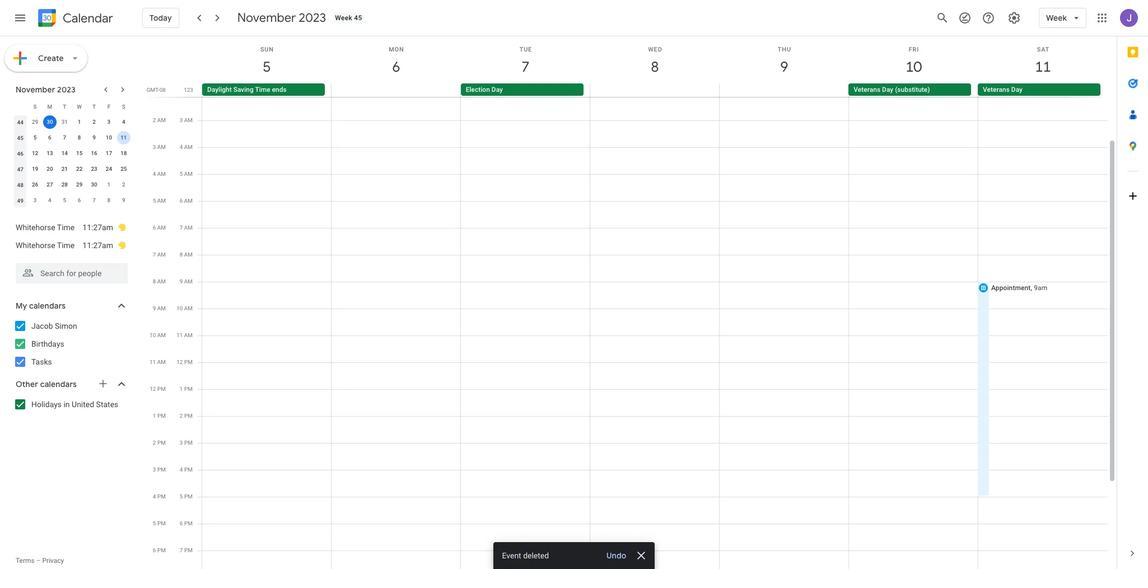 Task type: vqa. For each thing, say whether or not it's contained in the screenshot.
of to the left
no



Task type: locate. For each thing, give the bounding box(es) containing it.
calendar element
[[36, 7, 113, 31]]

other calendars
[[16, 379, 77, 389]]

1 horizontal spatial 5 pm
[[180, 493, 193, 500]]

0 vertical spatial 11 am
[[176, 332, 193, 338]]

1 horizontal spatial t
[[92, 103, 96, 109]]

0 horizontal spatial 12
[[32, 150, 38, 156]]

3 am right 2 am
[[180, 117, 193, 123]]

veterans day
[[983, 86, 1023, 94]]

december 7 element
[[87, 194, 101, 207]]

list item down december 5 element
[[16, 218, 127, 236]]

26 element
[[28, 178, 42, 192]]

time
[[255, 86, 270, 94], [57, 223, 75, 232], [57, 241, 75, 250]]

2 vertical spatial time
[[57, 241, 75, 250]]

whitehorse
[[16, 223, 55, 232], [16, 241, 55, 250]]

list item up search for people text box
[[16, 236, 127, 254]]

0 vertical spatial 12
[[32, 150, 38, 156]]

20
[[47, 166, 53, 172]]

0 vertical spatial 11:27am
[[82, 223, 113, 232]]

pm
[[184, 359, 193, 365], [157, 386, 166, 392], [184, 386, 193, 392], [157, 413, 166, 419], [184, 413, 193, 419], [157, 440, 166, 446], [184, 440, 193, 446], [157, 467, 166, 473], [184, 467, 193, 473], [157, 493, 166, 500], [184, 493, 193, 500], [157, 520, 166, 526], [184, 520, 193, 526], [157, 547, 166, 553], [184, 547, 193, 553]]

time up search for people text box
[[57, 241, 75, 250]]

14 element
[[58, 147, 71, 160]]

s
[[33, 103, 37, 109], [122, 103, 125, 109]]

2 day from the left
[[882, 86, 893, 94]]

30 cell
[[42, 114, 57, 130]]

gmt-08
[[147, 87, 166, 93]]

row containing 12
[[13, 146, 131, 161]]

2 whitehorse from the top
[[16, 241, 55, 250]]

0 horizontal spatial 5 am
[[153, 198, 166, 204]]

row group containing 29
[[13, 114, 131, 208]]

veterans for veterans day (substitute)
[[854, 86, 880, 94]]

0 horizontal spatial s
[[33, 103, 37, 109]]

0 vertical spatial 5 am
[[180, 171, 193, 177]]

grid
[[143, 36, 1117, 569]]

1 vertical spatial time
[[57, 223, 75, 232]]

1 veterans from the left
[[854, 86, 880, 94]]

6 pm up the 7 pm on the left bottom of the page
[[180, 520, 193, 526]]

10 inside 10 element
[[106, 134, 112, 141]]

16 element
[[87, 147, 101, 160]]

week
[[1046, 13, 1067, 23], [335, 14, 352, 22]]

29 left october 30, today element
[[32, 119, 38, 125]]

6 pm
[[180, 520, 193, 526], [153, 547, 166, 553]]

veterans inside button
[[854, 86, 880, 94]]

4
[[122, 119, 125, 125], [180, 144, 183, 150], [153, 171, 156, 177], [48, 197, 51, 203], [180, 467, 183, 473], [153, 493, 156, 500]]

12
[[32, 150, 38, 156], [177, 359, 183, 365], [150, 386, 156, 392]]

2023
[[299, 10, 326, 26], [57, 85, 76, 95]]

1 horizontal spatial 30
[[91, 181, 97, 188]]

list
[[4, 214, 137, 259]]

december 6 element
[[73, 194, 86, 207]]

–
[[36, 557, 41, 565]]

0 horizontal spatial t
[[63, 103, 66, 109]]

t right "w"
[[92, 103, 96, 109]]

time left ends
[[255, 86, 270, 94]]

holidays
[[31, 400, 62, 409]]

0 horizontal spatial 5 pm
[[153, 520, 166, 526]]

26
[[32, 181, 38, 188]]

sat 11
[[1034, 46, 1050, 76]]

grid containing 5
[[143, 36, 1117, 569]]

row containing appointment
[[197, 40, 1108, 569]]

5 inside "sun 5"
[[262, 58, 270, 76]]

11:27am down december 7 element on the top of page
[[82, 223, 113, 232]]

8 inside wed 8
[[650, 58, 658, 76]]

2 s from the left
[[122, 103, 125, 109]]

8 link
[[642, 54, 668, 80]]

29 inside 29 element
[[76, 181, 83, 188]]

time down december 5 element
[[57, 223, 75, 232]]

1 list item from the top
[[16, 218, 127, 236]]

october 30, today element
[[43, 115, 57, 129]]

veterans for veterans day
[[983, 86, 1010, 94]]

2 horizontal spatial day
[[1011, 86, 1023, 94]]

2
[[153, 117, 156, 123], [93, 119, 96, 125], [122, 181, 125, 188], [180, 413, 183, 419], [153, 440, 156, 446]]

1 vertical spatial 4 pm
[[153, 493, 166, 500]]

appointment
[[991, 284, 1031, 292]]

fri 10
[[905, 46, 921, 76]]

0 vertical spatial 12 pm
[[177, 359, 193, 365]]

30 inside cell
[[47, 119, 53, 125]]

2023 up 31
[[57, 85, 76, 95]]

calendars for other calendars
[[40, 379, 77, 389]]

m
[[47, 103, 52, 109]]

ends
[[272, 86, 287, 94]]

2 whitehorse time from the top
[[16, 241, 75, 250]]

3 pm
[[180, 440, 193, 446], [153, 467, 166, 473]]

s left m
[[33, 103, 37, 109]]

column header
[[13, 99, 28, 114]]

0 vertical spatial 1 pm
[[180, 386, 193, 392]]

settings menu image
[[1008, 11, 1021, 25]]

1 vertical spatial 5 am
[[153, 198, 166, 204]]

3 am
[[180, 117, 193, 123], [153, 144, 166, 150]]

3
[[180, 117, 183, 123], [107, 119, 110, 125], [153, 144, 156, 150], [33, 197, 37, 203], [180, 440, 183, 446], [153, 467, 156, 473]]

november up m
[[16, 85, 55, 95]]

day
[[492, 86, 503, 94], [882, 86, 893, 94], [1011, 86, 1023, 94]]

0 vertical spatial 29
[[32, 119, 38, 125]]

1 vertical spatial calendars
[[40, 379, 77, 389]]

1 horizontal spatial day
[[882, 86, 893, 94]]

8 am
[[180, 251, 193, 258], [153, 278, 166, 285]]

45
[[354, 14, 362, 22], [17, 135, 23, 141]]

privacy
[[42, 557, 64, 565]]

0 horizontal spatial 8 am
[[153, 278, 166, 285]]

11 am
[[176, 332, 193, 338], [150, 359, 166, 365]]

day for election day
[[492, 86, 503, 94]]

1 vertical spatial 30
[[91, 181, 97, 188]]

1 vertical spatial 3 pm
[[153, 467, 166, 473]]

1 vertical spatial 12 pm
[[150, 386, 166, 392]]

row group
[[13, 114, 131, 208]]

None search field
[[0, 259, 139, 283]]

week for week
[[1046, 13, 1067, 23]]

1 whitehorse time from the top
[[16, 223, 75, 232]]

calendars up in at the left bottom of page
[[40, 379, 77, 389]]

11
[[1034, 58, 1050, 76], [120, 134, 127, 141], [176, 332, 183, 338], [150, 359, 156, 365]]

0 vertical spatial 9 am
[[180, 278, 193, 285]]

20 element
[[43, 162, 57, 176]]

1 vertical spatial 6 pm
[[153, 547, 166, 553]]

create
[[38, 53, 64, 63]]

row containing 29
[[13, 114, 131, 130]]

week inside popup button
[[1046, 13, 1067, 23]]

29 inside october 29 element
[[32, 119, 38, 125]]

0 vertical spatial 2023
[[299, 10, 326, 26]]

1 vertical spatial 29
[[76, 181, 83, 188]]

whitehorse time up search for people text box
[[16, 241, 75, 250]]

birthdays
[[31, 339, 64, 348]]

0 horizontal spatial 2 pm
[[153, 440, 166, 446]]

0 vertical spatial 7 am
[[180, 225, 193, 231]]

calendars up 'jacob'
[[29, 301, 66, 311]]

1 horizontal spatial 2023
[[299, 10, 326, 26]]

2 pm
[[180, 413, 193, 419], [153, 440, 166, 446]]

6 pm left the 7 pm on the left bottom of the page
[[153, 547, 166, 553]]

0 horizontal spatial 3 am
[[153, 144, 166, 150]]

whitehorse time
[[16, 223, 75, 232], [16, 241, 75, 250]]

6 link
[[383, 54, 409, 80]]

1 horizontal spatial 11 am
[[176, 332, 193, 338]]

0 vertical spatial 45
[[354, 14, 362, 22]]

other calendars button
[[2, 375, 139, 393]]

1 horizontal spatial 3 am
[[180, 117, 193, 123]]

row containing 5
[[13, 130, 131, 146]]

cell
[[202, 40, 332, 569], [332, 40, 461, 569], [461, 40, 590, 569], [590, 40, 720, 569], [720, 40, 849, 569], [849, 40, 978, 569], [977, 40, 1108, 569], [331, 83, 461, 97], [590, 83, 719, 97], [719, 83, 849, 97]]

30
[[47, 119, 53, 125], [91, 181, 97, 188]]

0 horizontal spatial day
[[492, 86, 503, 94]]

29 for 29 element at top
[[76, 181, 83, 188]]

my
[[16, 301, 27, 311]]

1 vertical spatial 12
[[177, 359, 183, 365]]

9
[[780, 58, 788, 76], [93, 134, 96, 141], [122, 197, 125, 203], [180, 278, 183, 285], [153, 305, 156, 311]]

18 element
[[117, 147, 130, 160]]

1 vertical spatial 11:27am
[[82, 241, 113, 250]]

0 vertical spatial 10 am
[[176, 305, 193, 311]]

1 vertical spatial 7 am
[[153, 251, 166, 258]]

t
[[63, 103, 66, 109], [92, 103, 96, 109]]

27
[[47, 181, 53, 188]]

whitehorse time down december 4 element
[[16, 223, 75, 232]]

30 left 31
[[47, 119, 53, 125]]

1 vertical spatial 11 am
[[150, 359, 166, 365]]

0 vertical spatial whitehorse
[[16, 223, 55, 232]]

week for week 45
[[335, 14, 352, 22]]

1 vertical spatial whitehorse time
[[16, 241, 75, 250]]

november 2023 up m
[[16, 85, 76, 95]]

veterans inside veterans day button
[[983, 86, 1010, 94]]

0 vertical spatial 30
[[47, 119, 53, 125]]

0 horizontal spatial 3 pm
[[153, 467, 166, 473]]

1 horizontal spatial 8 am
[[180, 251, 193, 258]]

calendars
[[29, 301, 66, 311], [40, 379, 77, 389]]

1 horizontal spatial 29
[[76, 181, 83, 188]]

december 3 element
[[28, 194, 42, 207]]

1 vertical spatial 4 am
[[153, 171, 166, 177]]

7 inside the tue 7
[[521, 58, 529, 76]]

october 31 element
[[58, 115, 71, 129]]

9 inside thu 9
[[780, 58, 788, 76]]

11 cell
[[116, 130, 131, 146]]

1 horizontal spatial s
[[122, 103, 125, 109]]

1 day from the left
[[492, 86, 503, 94]]

11:27am up search for people text box
[[82, 241, 113, 250]]

29 element
[[73, 178, 86, 192]]

0 horizontal spatial 10 am
[[150, 332, 166, 338]]

13
[[47, 150, 53, 156]]

7
[[521, 58, 529, 76], [63, 134, 66, 141], [93, 197, 96, 203], [180, 225, 183, 231], [153, 251, 156, 258], [180, 547, 183, 553]]

december 1 element
[[102, 178, 116, 192]]

0 vertical spatial 8 am
[[180, 251, 193, 258]]

30 right 29 element at top
[[91, 181, 97, 188]]

t right m
[[63, 103, 66, 109]]

0 vertical spatial 3 pm
[[180, 440, 193, 446]]

10 am
[[176, 305, 193, 311], [150, 332, 166, 338]]

23
[[91, 166, 97, 172]]

0 horizontal spatial 6 am
[[153, 225, 166, 231]]

0 horizontal spatial november
[[16, 85, 55, 95]]

november 2023 up sun
[[237, 10, 326, 26]]

my calendars button
[[2, 297, 139, 315]]

2 t from the left
[[92, 103, 96, 109]]

29 right 28
[[76, 181, 83, 188]]

row containing 3
[[13, 193, 131, 208]]

united
[[72, 400, 94, 409]]

1 vertical spatial november
[[16, 85, 55, 95]]

4 am
[[180, 144, 193, 150], [153, 171, 166, 177]]

s right f
[[122, 103, 125, 109]]

november 2023
[[237, 10, 326, 26], [16, 85, 76, 95]]

calendar heading
[[60, 10, 113, 26]]

0 horizontal spatial 6 pm
[[153, 547, 166, 553]]

5 pm
[[180, 493, 193, 500], [153, 520, 166, 526]]

0 horizontal spatial november 2023
[[16, 85, 76, 95]]

(substitute)
[[895, 86, 930, 94]]

21
[[61, 166, 68, 172]]

election
[[466, 86, 490, 94]]

1 horizontal spatial veterans
[[983, 86, 1010, 94]]

0 vertical spatial calendars
[[29, 301, 66, 311]]

2023 left "week 45"
[[299, 10, 326, 26]]

november up sun
[[237, 10, 296, 26]]

0 vertical spatial november
[[237, 10, 296, 26]]

11:27am
[[82, 223, 113, 232], [82, 241, 113, 250]]

11 inside cell
[[120, 134, 127, 141]]

0 vertical spatial time
[[255, 86, 270, 94]]

veterans
[[854, 86, 880, 94], [983, 86, 1010, 94]]

october 29 element
[[28, 115, 42, 129]]

0 horizontal spatial veterans
[[854, 86, 880, 94]]

daylight
[[207, 86, 232, 94]]

18
[[120, 150, 127, 156]]

1 vertical spatial 8 am
[[153, 278, 166, 285]]

list item
[[16, 218, 127, 236], [16, 236, 127, 254]]

time inside button
[[255, 86, 270, 94]]

1 vertical spatial 45
[[17, 135, 23, 141]]

0 vertical spatial 4 pm
[[180, 467, 193, 473]]

row
[[197, 40, 1108, 569], [197, 83, 1117, 97], [13, 99, 131, 114], [13, 114, 131, 130], [13, 130, 131, 146], [13, 146, 131, 161], [13, 161, 131, 177], [13, 177, 131, 193], [13, 193, 131, 208]]

privacy link
[[42, 557, 64, 565]]

add other calendars image
[[97, 378, 109, 389]]

1 vertical spatial whitehorse
[[16, 241, 55, 250]]

3 am down 2 am
[[153, 144, 166, 150]]

8
[[650, 58, 658, 76], [78, 134, 81, 141], [107, 197, 110, 203], [180, 251, 183, 258], [153, 278, 156, 285]]

tab list
[[1117, 36, 1148, 538]]

12 pm
[[177, 359, 193, 365], [150, 386, 166, 392]]

0 horizontal spatial 2023
[[57, 85, 76, 95]]

gmt-
[[147, 87, 159, 93]]

3 day from the left
[[1011, 86, 1023, 94]]

0 vertical spatial 6 am
[[180, 198, 193, 204]]

2 veterans from the left
[[983, 86, 1010, 94]]

terms
[[16, 557, 35, 565]]

0 horizontal spatial 30
[[47, 119, 53, 125]]

thu
[[778, 46, 791, 53]]

1 horizontal spatial 6 pm
[[180, 520, 193, 526]]

2 vertical spatial 12
[[150, 386, 156, 392]]

1 vertical spatial 3 am
[[153, 144, 166, 150]]

23 element
[[87, 162, 101, 176]]

6
[[392, 58, 400, 76], [48, 134, 51, 141], [78, 197, 81, 203], [180, 198, 183, 204], [153, 225, 156, 231], [180, 520, 183, 526], [153, 547, 156, 553]]

1 horizontal spatial 2 pm
[[180, 413, 193, 419]]

1 s from the left
[[33, 103, 37, 109]]

10
[[905, 58, 921, 76], [106, 134, 112, 141], [176, 305, 183, 311], [150, 332, 156, 338]]



Task type: describe. For each thing, give the bounding box(es) containing it.
december 9 element
[[117, 194, 130, 207]]

10 link
[[901, 54, 927, 80]]

tue
[[520, 46, 532, 53]]

27 element
[[43, 178, 57, 192]]

1 vertical spatial 9 am
[[153, 305, 166, 311]]

december 8 element
[[102, 194, 116, 207]]

1 horizontal spatial 7 am
[[180, 225, 193, 231]]

other
[[16, 379, 38, 389]]

row containing daylight saving time ends
[[197, 83, 1117, 97]]

veterans day (substitute)
[[854, 86, 930, 94]]

veterans day (substitute) button
[[849, 83, 971, 96]]

daylight saving time ends
[[207, 86, 287, 94]]

1 t from the left
[[63, 103, 66, 109]]

17
[[106, 150, 112, 156]]

week 45
[[335, 14, 362, 22]]

0 horizontal spatial 11 am
[[150, 359, 166, 365]]

sun
[[260, 46, 274, 53]]

,
[[1031, 284, 1032, 292]]

28
[[61, 181, 68, 188]]

10 element
[[102, 131, 116, 145]]

sun 5
[[260, 46, 274, 76]]

w
[[77, 103, 82, 109]]

list containing whitehorse time
[[4, 214, 137, 259]]

44
[[17, 119, 23, 125]]

2 11:27am from the top
[[82, 241, 113, 250]]

election day
[[466, 86, 503, 94]]

30 for the 30 element
[[91, 181, 97, 188]]

12 element
[[28, 147, 42, 160]]

9am
[[1034, 284, 1048, 292]]

in
[[64, 400, 70, 409]]

24
[[106, 166, 112, 172]]

undo
[[607, 551, 627, 561]]

event
[[502, 551, 522, 560]]

7 link
[[513, 54, 539, 80]]

daylight saving time ends button
[[202, 83, 325, 96]]

terms – privacy
[[16, 557, 64, 565]]

event deleted
[[502, 551, 549, 560]]

12 inside november 2023 grid
[[32, 150, 38, 156]]

appointment , 9am
[[991, 284, 1048, 292]]

1 horizontal spatial 3 pm
[[180, 440, 193, 446]]

5 link
[[254, 54, 280, 80]]

1 vertical spatial november 2023
[[16, 85, 76, 95]]

11 link
[[1030, 54, 1056, 80]]

19
[[32, 166, 38, 172]]

row containing s
[[13, 99, 131, 114]]

1 horizontal spatial 9 am
[[180, 278, 193, 285]]

1 horizontal spatial 12 pm
[[177, 359, 193, 365]]

9 link
[[772, 54, 797, 80]]

november 2023 grid
[[11, 99, 131, 208]]

today button
[[142, 4, 179, 31]]

1 vertical spatial 1 pm
[[153, 413, 166, 419]]

0 vertical spatial 5 pm
[[180, 493, 193, 500]]

0 vertical spatial 3 am
[[180, 117, 193, 123]]

1 11:27am from the top
[[82, 223, 113, 232]]

thu 9
[[778, 46, 791, 76]]

48
[[17, 182, 23, 188]]

my calendars
[[16, 301, 66, 311]]

december 4 element
[[43, 194, 57, 207]]

today
[[150, 13, 172, 23]]

1 whitehorse from the top
[[16, 223, 55, 232]]

column header inside november 2023 grid
[[13, 99, 28, 114]]

25 element
[[117, 162, 130, 176]]

day for veterans day
[[1011, 86, 1023, 94]]

jacob simon
[[31, 321, 77, 330]]

1 vertical spatial 2 pm
[[153, 440, 166, 446]]

30 element
[[87, 178, 101, 192]]

1 inside december 1 element
[[107, 181, 110, 188]]

13 element
[[43, 147, 57, 160]]

calendars for my calendars
[[29, 301, 66, 311]]

jacob
[[31, 321, 53, 330]]

holidays in united states
[[31, 400, 118, 409]]

cell containing appointment
[[977, 40, 1108, 569]]

row containing 26
[[13, 177, 131, 193]]

1 horizontal spatial 1 pm
[[180, 386, 193, 392]]

mon
[[389, 46, 404, 53]]

1 horizontal spatial 6 am
[[180, 198, 193, 204]]

main drawer image
[[13, 11, 27, 25]]

1 vertical spatial 2023
[[57, 85, 76, 95]]

1 horizontal spatial 4 pm
[[180, 467, 193, 473]]

0 horizontal spatial 4 pm
[[153, 493, 166, 500]]

47
[[17, 166, 23, 172]]

saving
[[233, 86, 254, 94]]

21 element
[[58, 162, 71, 176]]

1 horizontal spatial 45
[[354, 14, 362, 22]]

0 vertical spatial 2 pm
[[180, 413, 193, 419]]

29 for october 29 element
[[32, 119, 38, 125]]

1 horizontal spatial 10 am
[[176, 305, 193, 311]]

45 inside row
[[17, 135, 23, 141]]

1 vertical spatial 5 pm
[[153, 520, 166, 526]]

1 horizontal spatial 12
[[150, 386, 156, 392]]

fri
[[909, 46, 919, 53]]

mon 6
[[389, 46, 404, 76]]

15
[[76, 150, 83, 156]]

states
[[96, 400, 118, 409]]

1 horizontal spatial 5 am
[[180, 171, 193, 177]]

1 vertical spatial 10 am
[[150, 332, 166, 338]]

2 am
[[153, 117, 166, 123]]

24 element
[[102, 162, 116, 176]]

14
[[61, 150, 68, 156]]

1 vertical spatial 6 am
[[153, 225, 166, 231]]

0 horizontal spatial 4 am
[[153, 171, 166, 177]]

0 horizontal spatial 12 pm
[[150, 386, 166, 392]]

22
[[76, 166, 83, 172]]

28 element
[[58, 178, 71, 192]]

6 inside mon 6
[[392, 58, 400, 76]]

create button
[[4, 45, 87, 72]]

17 element
[[102, 147, 116, 160]]

15 element
[[73, 147, 86, 160]]

wed 8
[[648, 46, 662, 76]]

row group inside november 2023 grid
[[13, 114, 131, 208]]

0 vertical spatial 4 am
[[180, 144, 193, 150]]

wed
[[648, 46, 662, 53]]

16
[[91, 150, 97, 156]]

tasks
[[31, 357, 52, 366]]

deleted
[[523, 551, 549, 560]]

1 horizontal spatial november
[[237, 10, 296, 26]]

7 pm
[[180, 547, 193, 553]]

0 horizontal spatial 7 am
[[153, 251, 166, 258]]

0 vertical spatial 6 pm
[[180, 520, 193, 526]]

22 element
[[73, 162, 86, 176]]

tue 7
[[520, 46, 532, 76]]

08
[[159, 87, 166, 93]]

f
[[107, 103, 110, 109]]

1 horizontal spatial november 2023
[[237, 10, 326, 26]]

veterans day button
[[978, 83, 1101, 96]]

123
[[184, 87, 193, 93]]

30 for october 30, today element
[[47, 119, 53, 125]]

49
[[17, 197, 23, 204]]

election day button
[[461, 83, 583, 96]]

sat
[[1037, 46, 1050, 53]]

2 horizontal spatial 12
[[177, 359, 183, 365]]

25
[[120, 166, 127, 172]]

row containing 19
[[13, 161, 131, 177]]

day for veterans day (substitute)
[[882, 86, 893, 94]]

simon
[[55, 321, 77, 330]]

december 5 element
[[58, 194, 71, 207]]

calendar
[[63, 10, 113, 26]]

19 element
[[28, 162, 42, 176]]

terms link
[[16, 557, 35, 565]]

2 list item from the top
[[16, 236, 127, 254]]

Search for people text field
[[22, 263, 121, 283]]

december 2 element
[[117, 178, 130, 192]]

11 element
[[117, 131, 130, 145]]

undo button
[[602, 550, 631, 561]]

my calendars list
[[2, 317, 139, 371]]

week button
[[1039, 4, 1087, 31]]



